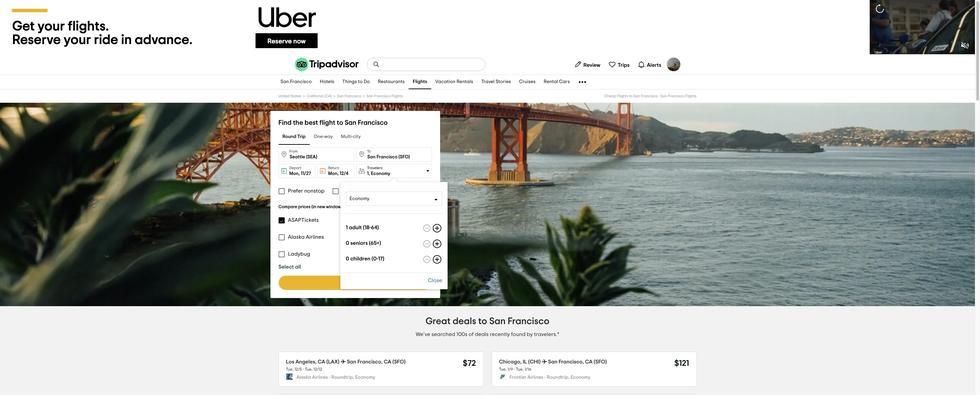 Task type: describe. For each thing, give the bounding box(es) containing it.
alerts
[[647, 62, 661, 68]]

san inside san francisco link
[[281, 80, 289, 84]]

find for find the best flight to san francisco
[[278, 119, 292, 126]]

(in
[[311, 205, 316, 209]]

to
[[367, 150, 371, 153]]

1 tue, from the left
[[286, 368, 294, 372]]

travel
[[481, 80, 495, 84]]

great
[[426, 317, 451, 327]]

travelers.*
[[534, 332, 559, 337]]

hotels link
[[316, 75, 338, 89]]

compare prices (in new window)
[[278, 205, 342, 209]]

francisco, for $121
[[559, 359, 584, 365]]

review link
[[572, 58, 603, 71]]

(sfo) for $72
[[393, 359, 406, 365]]

best
[[305, 119, 318, 126]]

things
[[342, 80, 357, 84]]

vacation rentals
[[435, 80, 473, 84]]

0 children (0-17)
[[346, 256, 384, 262]]

the
[[293, 119, 303, 126]]

california
[[307, 94, 324, 98]]

travelers
[[367, 166, 383, 170]]

0 for 0 children (0-17)
[[346, 256, 349, 262]]

1 vertical spatial san francisco link
[[337, 94, 361, 98]]

united states
[[278, 94, 301, 98]]

mon, for mon, 12/4
[[328, 171, 339, 176]]

0 seniors (65+)
[[346, 241, 381, 246]]

all
[[295, 264, 301, 270]]

vacation rentals link
[[431, 75, 477, 89]]

francisco down alerts
[[641, 94, 658, 98]]

(ca)
[[325, 94, 332, 98]]

frontier
[[510, 376, 526, 380]]

cheap
[[605, 94, 616, 98]]

city
[[353, 135, 361, 139]]

trips
[[618, 62, 630, 68]]

angeles,
[[296, 359, 317, 365]]

nearby
[[362, 188, 380, 194]]

(65+)
[[369, 241, 381, 246]]

multi-city
[[341, 135, 361, 139]]

0 horizontal spatial san francisco
[[281, 80, 312, 84]]

recently
[[490, 332, 510, 337]]

flights
[[353, 280, 369, 286]]

100s
[[456, 332, 467, 337]]

multi-
[[341, 135, 353, 139]]

$72
[[463, 360, 476, 368]]

- for frontier airlines - roundtrip, economy
[[544, 376, 546, 380]]

search image
[[373, 61, 380, 68]]

alaska airlines - roundtrip, economy
[[296, 376, 375, 380]]

find the best flight to san francisco
[[278, 119, 388, 126]]

prices
[[298, 205, 311, 209]]

(lax)
[[326, 359, 339, 365]]

12/12
[[313, 368, 322, 372]]

by
[[527, 332, 533, 337]]

restaurants
[[378, 80, 405, 84]]

states
[[291, 94, 301, 98]]

san up multi-city
[[345, 119, 356, 126]]

found
[[511, 332, 526, 337]]

ca for $121
[[585, 359, 593, 365]]

find flights
[[342, 280, 369, 286]]

ca for $72
[[384, 359, 391, 365]]

cruises
[[519, 80, 536, 84]]

san up frontier airlines - roundtrip, economy
[[548, 359, 558, 365]]

tripadvisor image
[[295, 58, 359, 71]]

united states link
[[278, 94, 301, 98]]

san francisco flights link
[[367, 94, 403, 98]]

cheap flights to san francisco - san francisco flights
[[605, 94, 697, 98]]

rentals
[[457, 80, 473, 84]]

12/5
[[295, 368, 302, 372]]

(sfo) for $121
[[594, 359, 607, 365]]

san francisco, ca (sfo) for $121
[[548, 359, 607, 365]]

1 vertical spatial san francisco
[[337, 94, 361, 98]]

to right flight
[[337, 119, 343, 126]]

flight
[[320, 119, 335, 126]]

restaurants link
[[374, 75, 409, 89]]

- for tue, 12/5  - tue, 12/12
[[303, 368, 304, 372]]

select
[[278, 264, 294, 270]]

compare
[[278, 205, 297, 209]]

los
[[286, 359, 294, 365]]

64)
[[371, 225, 379, 230]]

2 tue, from the left
[[305, 368, 313, 372]]

mon, for mon, 11/27
[[289, 171, 300, 176]]

unpublishedflight
[[365, 235, 410, 240]]

tue, 12/5  - tue, 12/12
[[286, 368, 322, 372]]

to inside things to do link
[[358, 80, 363, 84]]

alaska for alaska airlines - roundtrip, economy
[[296, 376, 311, 380]]

ladybug
[[288, 252, 310, 257]]

adult
[[349, 225, 362, 230]]

City or Airport text field
[[278, 148, 354, 162]]

1 ca from the left
[[318, 359, 325, 365]]

to up we've searched 100s of deals recently found by travelers.*
[[478, 317, 487, 327]]

searched
[[432, 332, 455, 337]]

1 inside travelers 1 , economy
[[367, 171, 369, 176]]

advertisement region
[[0, 0, 975, 54]]

window)
[[326, 205, 342, 209]]



Task type: vqa. For each thing, say whether or not it's contained in the screenshot.
Find flights button
yes



Task type: locate. For each thing, give the bounding box(es) containing it.
select all
[[278, 264, 301, 270]]

sponsored
[[347, 206, 364, 209]]

economy inside travelers 1 , economy
[[371, 171, 390, 176]]

1 horizontal spatial 1
[[367, 171, 369, 176]]

to left do
[[358, 80, 363, 84]]

san francisco, ca (sfo) for $72
[[347, 359, 406, 365]]

find left the the
[[278, 119, 292, 126]]

0 horizontal spatial ca
[[318, 359, 325, 365]]

alaska
[[288, 235, 305, 240], [296, 376, 311, 380]]

airlines down 1/16
[[528, 376, 543, 380]]

2 san francisco, ca (sfo) from the left
[[548, 359, 607, 365]]

1 left adult
[[346, 225, 348, 230]]

0 for 0 seniors (65+)
[[346, 241, 349, 246]]

tue, down los
[[286, 368, 294, 372]]

2 roundtrip, from the left
[[547, 376, 570, 380]]

1 vertical spatial deals
[[475, 332, 489, 337]]

2 mon, from the left
[[328, 171, 339, 176]]

alaska for alaska airlines
[[288, 235, 305, 240]]

airlines down 12/12
[[312, 376, 328, 380]]

1 horizontal spatial san francisco link
[[337, 94, 361, 98]]

1/16
[[525, 368, 531, 372]]

san francisco down things
[[337, 94, 361, 98]]

francisco up states
[[290, 80, 312, 84]]

frontier airlines - roundtrip, economy
[[510, 376, 591, 380]]

1 (sfo) from the left
[[393, 359, 406, 365]]

francisco down profile picture
[[668, 94, 685, 98]]

None search field
[[367, 58, 485, 71]]

california (ca) link
[[307, 94, 332, 98]]

il
[[523, 359, 527, 365]]

1 0 from the top
[[346, 241, 349, 246]]

1 horizontal spatial mon,
[[328, 171, 339, 176]]

round trip
[[283, 135, 306, 139]]

airlines down 'asaptickets'
[[306, 235, 324, 240]]

0 horizontal spatial san francisco link
[[276, 75, 316, 89]]

one-
[[314, 135, 324, 139]]

0 vertical spatial alaska
[[288, 235, 305, 240]]

1 horizontal spatial find
[[342, 280, 352, 286]]

san francisco, ca (sfo)
[[347, 359, 406, 365], [548, 359, 607, 365]]

round
[[283, 135, 296, 139]]

include nearby airports
[[342, 188, 401, 194]]

cruises link
[[515, 75, 540, 89]]

City or Airport text field
[[356, 148, 432, 162]]

0 horizontal spatial roundtrip,
[[331, 376, 354, 380]]

we've searched 100s of deals recently found by travelers.*
[[416, 332, 559, 337]]

(chi)
[[528, 359, 541, 365]]

roundtrip, for $72
[[331, 376, 354, 380]]

san francisco link up states
[[276, 75, 316, 89]]

-
[[659, 94, 660, 98], [303, 368, 304, 372], [514, 368, 515, 372], [329, 376, 330, 380], [544, 376, 546, 380]]

francisco up city
[[358, 119, 388, 126]]

1 horizontal spatial francisco,
[[559, 359, 584, 365]]

2 (sfo) from the left
[[594, 359, 607, 365]]

san francisco link
[[276, 75, 316, 89], [337, 94, 361, 98]]

0 horizontal spatial mon,
[[289, 171, 300, 176]]

san up united
[[281, 80, 289, 84]]

airlines
[[306, 235, 324, 240], [312, 376, 328, 380], [528, 376, 543, 380]]

(18-
[[363, 225, 371, 230]]

great deals to san francisco
[[426, 317, 550, 327]]

francisco down restaurants link
[[374, 94, 391, 98]]

(sfo)
[[393, 359, 406, 365], [594, 359, 607, 365]]

2 francisco, from the left
[[559, 359, 584, 365]]

do
[[364, 80, 370, 84]]

francisco down things to do link
[[344, 94, 361, 98]]

find left flights
[[342, 280, 352, 286]]

mon, inside return mon, 12/4
[[328, 171, 339, 176]]

0 vertical spatial deals
[[453, 317, 476, 327]]

san right (lax) at the bottom of the page
[[347, 359, 356, 365]]

seniors
[[350, 241, 368, 246]]

find
[[278, 119, 292, 126], [342, 280, 352, 286]]

los angeles, ca (lax)
[[286, 359, 339, 365]]

1 down travelers
[[367, 171, 369, 176]]

find flights button
[[278, 276, 432, 290]]

rental
[[544, 80, 558, 84]]

11/27
[[301, 171, 311, 176]]

,
[[369, 171, 370, 176]]

1 vertical spatial 0
[[346, 256, 349, 262]]

prefer nonstop
[[288, 188, 325, 194]]

san francisco flights
[[367, 94, 403, 98]]

profile picture image
[[667, 58, 680, 71]]

vacation
[[435, 80, 456, 84]]

return
[[328, 166, 339, 170]]

3 tue, from the left
[[499, 368, 507, 372]]

1 horizontal spatial san francisco, ca (sfo)
[[548, 359, 607, 365]]

1 vertical spatial find
[[342, 280, 352, 286]]

alaska down the tue, 12/5  - tue, 12/12
[[296, 376, 311, 380]]

0 horizontal spatial find
[[278, 119, 292, 126]]

francisco
[[290, 80, 312, 84], [344, 94, 361, 98], [374, 94, 391, 98], [641, 94, 658, 98], [668, 94, 685, 98], [358, 119, 388, 126], [508, 317, 550, 327]]

travel stories link
[[477, 75, 515, 89]]

2 0 from the top
[[346, 256, 349, 262]]

4 tue, from the left
[[516, 368, 524, 372]]

tue, left the "1/9"
[[499, 368, 507, 372]]

way
[[324, 135, 333, 139]]

return mon, 12/4
[[328, 166, 348, 176]]

- for tue, 1/9  - tue, 1/16
[[514, 368, 515, 372]]

mon, down depart
[[289, 171, 300, 176]]

mon,
[[289, 171, 300, 176], [328, 171, 339, 176]]

0 vertical spatial 0
[[346, 241, 349, 246]]

1 roundtrip, from the left
[[331, 376, 354, 380]]

prefer
[[288, 188, 303, 194]]

san francisco up states
[[281, 80, 312, 84]]

san right cheap
[[634, 94, 640, 98]]

0 left the seniors
[[346, 241, 349, 246]]

to
[[358, 80, 363, 84], [629, 94, 633, 98], [337, 119, 343, 126], [478, 317, 487, 327]]

san up recently in the bottom of the page
[[489, 317, 506, 327]]

asaptickets
[[288, 218, 319, 223]]

things to do
[[342, 80, 370, 84]]

roundtrip,
[[331, 376, 354, 380], [547, 376, 570, 380]]

airlines for $72
[[312, 376, 328, 380]]

san down do
[[367, 94, 373, 98]]

depart mon, 11/27
[[289, 166, 311, 176]]

2 horizontal spatial ca
[[585, 359, 593, 365]]

california (ca)
[[307, 94, 332, 98]]

deals right of
[[475, 332, 489, 337]]

from
[[289, 150, 298, 153]]

find inside button
[[342, 280, 352, 286]]

tue, 1/9  - tue, 1/16
[[499, 368, 531, 372]]

- right frontier
[[544, 376, 546, 380]]

stories
[[496, 80, 511, 84]]

things to do link
[[338, 75, 374, 89]]

san francisco
[[281, 80, 312, 84], [337, 94, 361, 98]]

mon, down return
[[328, 171, 339, 176]]

francisco, for $72
[[357, 359, 383, 365]]

to right cheap
[[629, 94, 633, 98]]

review
[[584, 62, 600, 68]]

cars
[[559, 80, 570, 84]]

one-way
[[314, 135, 333, 139]]

- for alaska airlines - roundtrip, economy
[[329, 376, 330, 380]]

1 horizontal spatial san francisco
[[337, 94, 361, 98]]

1 mon, from the left
[[289, 171, 300, 176]]

- down (lax) at the bottom of the page
[[329, 376, 330, 380]]

we've
[[416, 332, 430, 337]]

0 horizontal spatial san francisco, ca (sfo)
[[347, 359, 406, 365]]

tue, down 'chicago, il (chi)'
[[516, 368, 524, 372]]

trip
[[297, 135, 306, 139]]

0 horizontal spatial francisco,
[[357, 359, 383, 365]]

san down alerts
[[660, 94, 667, 98]]

find for find flights
[[342, 280, 352, 286]]

trips link
[[606, 58, 632, 71]]

economy
[[371, 171, 390, 176], [350, 197, 369, 201], [355, 376, 375, 380], [571, 376, 591, 380]]

close
[[428, 278, 442, 283]]

deals
[[453, 317, 476, 327], [475, 332, 489, 337]]

1 horizontal spatial (sfo)
[[594, 359, 607, 365]]

1 adult (18-64)
[[346, 225, 379, 230]]

1 san francisco, ca (sfo) from the left
[[347, 359, 406, 365]]

travelers 1 , economy
[[367, 166, 390, 176]]

0 vertical spatial san francisco
[[281, 80, 312, 84]]

12/4
[[340, 171, 348, 176]]

0 vertical spatial 1
[[367, 171, 369, 176]]

- right the "1/9"
[[514, 368, 515, 372]]

2 ca from the left
[[384, 359, 391, 365]]

0 vertical spatial san francisco link
[[276, 75, 316, 89]]

mon, inside the depart mon, 11/27
[[289, 171, 300, 176]]

deals up 100s
[[453, 317, 476, 327]]

1 vertical spatial alaska
[[296, 376, 311, 380]]

0 vertical spatial find
[[278, 119, 292, 126]]

1 horizontal spatial roundtrip,
[[547, 376, 570, 380]]

1 francisco, from the left
[[357, 359, 383, 365]]

san right (ca)
[[337, 94, 344, 98]]

new
[[317, 205, 325, 209]]

hotels
[[320, 80, 334, 84]]

$121
[[674, 360, 689, 368]]

alaska airlines
[[288, 235, 324, 240]]

roundtrip, for $121
[[547, 376, 570, 380]]

0 horizontal spatial 1
[[346, 225, 348, 230]]

airlines for $121
[[528, 376, 543, 380]]

rental cars link
[[540, 75, 574, 89]]

1 horizontal spatial ca
[[384, 359, 391, 365]]

- right 12/5
[[303, 368, 304, 372]]

of
[[469, 332, 474, 337]]

chicago, il (chi)
[[499, 359, 541, 365]]

0 left children
[[346, 256, 349, 262]]

tue, down angeles,
[[305, 368, 313, 372]]

1 vertical spatial 1
[[346, 225, 348, 230]]

(0-
[[372, 256, 378, 262]]

3 ca from the left
[[585, 359, 593, 365]]

alaska up ladybug
[[288, 235, 305, 240]]

0 horizontal spatial (sfo)
[[393, 359, 406, 365]]

san francisco link down things
[[337, 94, 361, 98]]

francisco up by
[[508, 317, 550, 327]]

- down alerts
[[659, 94, 660, 98]]



